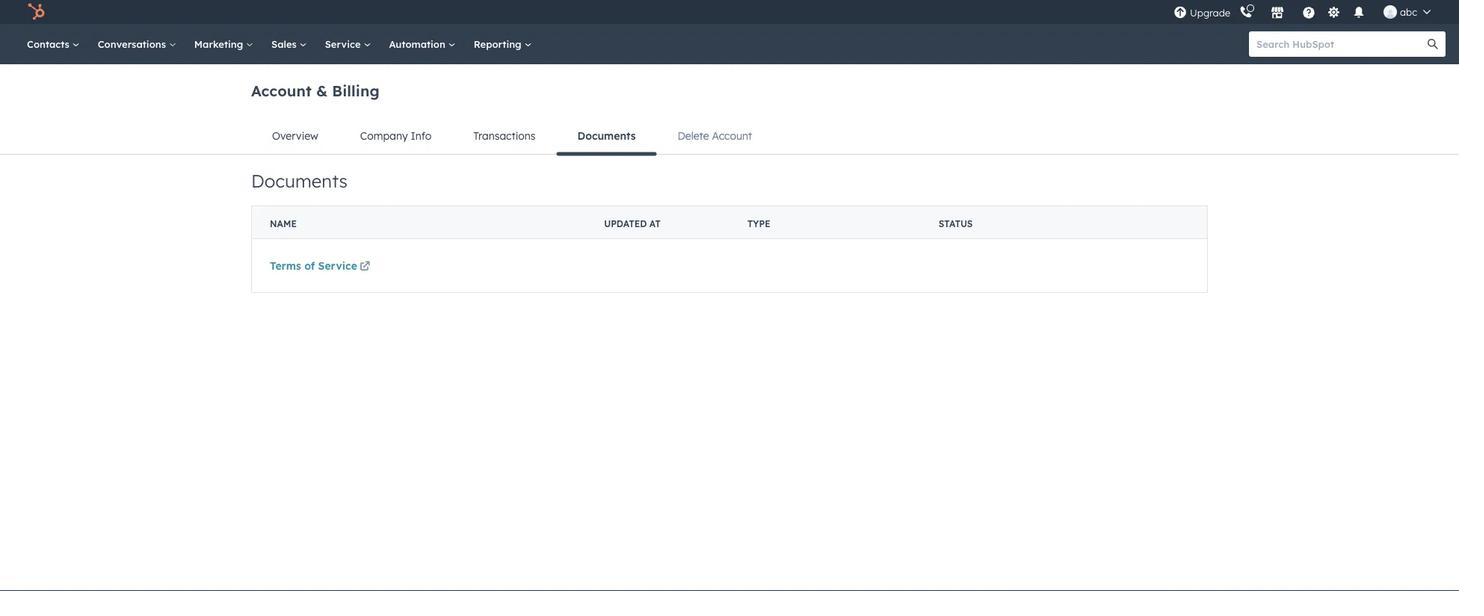 Task type: vqa. For each thing, say whether or not it's contained in the screenshot.
Search Button
yes



Task type: locate. For each thing, give the bounding box(es) containing it.
transactions
[[474, 129, 536, 142]]

service
[[325, 38, 364, 50], [318, 259, 357, 272]]

navigation
[[251, 118, 1209, 156]]

menu
[[1173, 0, 1442, 24]]

service left link opens in a new window image at the top left of the page
[[318, 259, 357, 272]]

account & billing
[[251, 81, 380, 100]]

terms of service link
[[270, 259, 373, 272]]

sales link
[[263, 24, 316, 64]]

documents
[[578, 129, 636, 142], [251, 170, 348, 192]]

page section element
[[215, 64, 1245, 156]]

account
[[251, 81, 312, 100], [712, 129, 753, 142]]

status
[[939, 218, 973, 230]]

1 horizontal spatial account
[[712, 129, 753, 142]]

billing
[[332, 81, 380, 100]]

account left &
[[251, 81, 312, 100]]

1 horizontal spatial documents
[[578, 129, 636, 142]]

marketing link
[[185, 24, 263, 64]]

documents inside page section element
[[578, 129, 636, 142]]

gary orlando image
[[1384, 5, 1398, 19]]

service up 'billing'
[[325, 38, 364, 50]]

0 vertical spatial documents
[[578, 129, 636, 142]]

automation link
[[380, 24, 465, 64]]

search button
[[1421, 31, 1446, 57]]

1 vertical spatial documents
[[251, 170, 348, 192]]

0 vertical spatial service
[[325, 38, 364, 50]]

menu containing abc
[[1173, 0, 1442, 24]]

navigation containing overview
[[251, 118, 1209, 156]]

of
[[305, 259, 315, 272]]

marketing
[[194, 38, 246, 50]]

company
[[360, 129, 408, 142]]

upgrade
[[1191, 7, 1231, 19]]

terms
[[270, 259, 301, 272]]

company info link
[[339, 118, 453, 154]]

sales
[[272, 38, 300, 50]]

updated at
[[604, 218, 661, 230]]

abc button
[[1375, 0, 1440, 24]]

marketplaces image
[[1271, 7, 1285, 20]]

navigation inside page section element
[[251, 118, 1209, 156]]

conversations link
[[89, 24, 185, 64]]

account right delete
[[712, 129, 753, 142]]

delete account link
[[657, 118, 774, 154]]

settings link
[[1325, 4, 1344, 20]]

help image
[[1303, 7, 1316, 20]]

0 horizontal spatial account
[[251, 81, 312, 100]]

transactions link
[[453, 118, 557, 154]]



Task type: describe. For each thing, give the bounding box(es) containing it.
hubspot image
[[27, 3, 45, 21]]

Search HubSpot search field
[[1250, 31, 1433, 57]]

link opens in a new window image
[[360, 262, 370, 272]]

reporting link
[[465, 24, 541, 64]]

0 horizontal spatial documents
[[251, 170, 348, 192]]

company info
[[360, 129, 432, 142]]

info
[[411, 129, 432, 142]]

reporting
[[474, 38, 525, 50]]

notifications button
[[1347, 0, 1372, 24]]

delete
[[678, 129, 709, 142]]

name
[[270, 218, 297, 230]]

notifications image
[[1353, 7, 1366, 20]]

link opens in a new window image
[[360, 262, 370, 272]]

calling icon image
[[1240, 6, 1254, 19]]

1 vertical spatial service
[[318, 259, 357, 272]]

conversations
[[98, 38, 169, 50]]

calling icon button
[[1234, 2, 1260, 22]]

contacts
[[27, 38, 72, 50]]

documents link
[[557, 118, 657, 156]]

hubspot link
[[18, 3, 56, 21]]

updated
[[604, 218, 647, 230]]

1 vertical spatial account
[[712, 129, 753, 142]]

overview
[[272, 129, 318, 142]]

abc
[[1401, 6, 1418, 18]]

service link
[[316, 24, 380, 64]]

at
[[650, 218, 661, 230]]

type
[[748, 218, 771, 230]]

upgrade image
[[1174, 6, 1188, 20]]

delete account
[[678, 129, 753, 142]]

help button
[[1297, 0, 1322, 24]]

0 vertical spatial account
[[251, 81, 312, 100]]

marketplaces button
[[1263, 0, 1294, 24]]

overview link
[[251, 118, 339, 154]]

contacts link
[[18, 24, 89, 64]]

&
[[316, 81, 328, 100]]

settings image
[[1328, 6, 1341, 20]]

terms of service
[[270, 259, 357, 272]]

automation
[[389, 38, 449, 50]]

search image
[[1428, 39, 1439, 49]]



